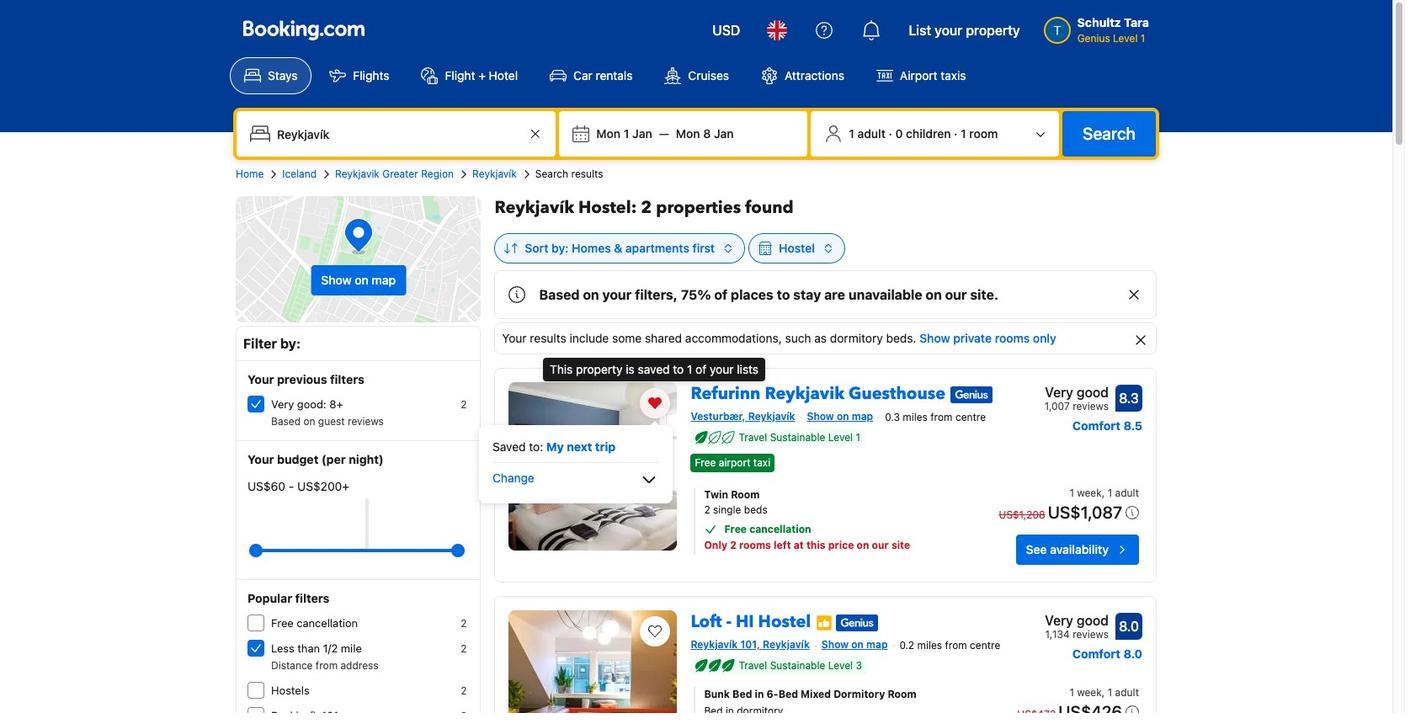 Task type: locate. For each thing, give the bounding box(es) containing it.
mon left —
[[596, 126, 621, 141]]

results for your
[[530, 331, 566, 345]]

based down very good: 8+ on the left of page
[[271, 415, 301, 428]]

8.0 down scored 8.0 element
[[1124, 647, 1142, 661]]

2 vertical spatial free
[[271, 616, 294, 630]]

0 vertical spatial travel
[[739, 431, 767, 444]]

1 vertical spatial good
[[1077, 613, 1109, 628]]

bed left mixed
[[778, 688, 798, 700]]

list your property link
[[899, 10, 1030, 51]]

1 vertical spatial -
[[726, 611, 732, 633]]

saved
[[638, 362, 670, 376]]

good for loft - hi hostel
[[1077, 613, 1109, 628]]

0 vertical spatial centre
[[955, 411, 986, 423]]

0 vertical spatial ,
[[1102, 487, 1105, 499]]

stays link
[[230, 57, 312, 94]]

some
[[612, 331, 642, 345]]

results up hostel:
[[571, 168, 603, 180]]

0 vertical spatial based
[[539, 287, 580, 302]]

1 vertical spatial rooms
[[739, 539, 771, 552]]

centre left 1,134
[[970, 639, 1000, 652]]

0 vertical spatial very good element
[[1045, 382, 1109, 402]]

site
[[891, 539, 910, 552]]

2 1 week , 1 adult from the top
[[1070, 686, 1139, 699]]

very good element up comfort 8.0
[[1045, 611, 1109, 631]]

travel down reykjavík 101, reykjavík
[[739, 659, 767, 672]]

this property is part of our preferred partner programme. it is committed to providing commendable service and good value. it will pay us a higher commission if you make a booking. image
[[816, 614, 833, 631]]

0 vertical spatial room
[[731, 488, 760, 501]]

schultz tara genius level 1
[[1077, 15, 1149, 45]]

sustainable up taxi
[[770, 431, 825, 444]]

change
[[493, 471, 534, 485]]

bed left the in
[[733, 688, 752, 700]]

travel sustainable level 1
[[739, 431, 860, 444]]

your down filter
[[248, 372, 274, 386]]

1 vertical spatial level
[[828, 431, 853, 444]]

hostel right hi
[[758, 611, 811, 633]]

comfort down "very good 1,007 reviews"
[[1072, 418, 1121, 433]]

1 horizontal spatial results
[[571, 168, 603, 180]]

2 sustainable from the top
[[770, 659, 825, 672]]

map for loft - hi hostel
[[866, 638, 888, 651]]

0 horizontal spatial rooms
[[739, 539, 771, 552]]

schultz
[[1077, 15, 1121, 29]]

room
[[969, 126, 998, 141]]

2 comfort from the top
[[1072, 647, 1121, 661]]

show on map inside button
[[321, 273, 396, 287]]

- for us$200+
[[289, 479, 294, 493]]

us$200+
[[297, 479, 349, 493]]

very for refurinn reykjavik guesthouse
[[1045, 385, 1073, 400]]

1 1 week , 1 adult from the top
[[1070, 487, 1139, 499]]

include
[[570, 331, 609, 345]]

0 horizontal spatial mon
[[596, 126, 621, 141]]

, up the us$1,087
[[1102, 487, 1105, 499]]

1 horizontal spatial rooms
[[995, 331, 1030, 345]]

reykjavík up travel sustainable level 1
[[748, 410, 795, 423]]

2
[[641, 196, 652, 219], [461, 398, 467, 411], [704, 504, 710, 516], [730, 539, 737, 552], [461, 617, 467, 630], [461, 642, 467, 655], [461, 684, 467, 697]]

1 week , 1 adult up the us$1,087
[[1070, 487, 1139, 499]]

, down comfort 8.0
[[1102, 686, 1105, 699]]

1 week , 1 adult down comfort 8.0
[[1070, 686, 1139, 699]]

1 horizontal spatial based
[[539, 287, 580, 302]]

home
[[236, 168, 264, 180]]

to right saved
[[673, 362, 684, 376]]

loft - hi hostel image
[[509, 611, 677, 713]]

miles for loft - hi hostel
[[917, 639, 942, 652]]

sustainable for hi
[[770, 659, 825, 672]]

your right list
[[935, 23, 963, 38]]

adult down comfort 8.0
[[1115, 686, 1139, 699]]

good up comfort 8.5
[[1077, 385, 1109, 400]]

first
[[693, 241, 715, 255]]

my
[[546, 439, 564, 454]]

flight
[[445, 68, 475, 83]]

level down refurinn reykjavik guesthouse
[[828, 431, 853, 444]]

level for refurinn reykjavik guesthouse
[[828, 431, 853, 444]]

filters
[[330, 372, 364, 386], [295, 591, 330, 605]]

0 vertical spatial miles
[[903, 411, 928, 423]]

centre
[[955, 411, 986, 423], [970, 639, 1000, 652]]

by:
[[552, 241, 569, 255], [280, 336, 301, 351]]

0.3 miles from centre
[[885, 411, 986, 423]]

very up comfort 8.0
[[1045, 613, 1073, 628]]

travel for -
[[739, 659, 767, 672]]

airport taxis
[[900, 68, 966, 83]]

1 vertical spatial search
[[535, 168, 568, 180]]

map inside button
[[372, 273, 396, 287]]

1 horizontal spatial filters
[[330, 372, 364, 386]]

2 vertical spatial reviews
[[1073, 628, 1109, 641]]

reykjavik left greater
[[335, 168, 380, 180]]

distance from address
[[271, 659, 378, 672]]

reviews for loft - hi hostel
[[1073, 628, 1109, 641]]

to
[[777, 287, 790, 302], [673, 362, 684, 376]]

0 horizontal spatial bed
[[733, 688, 752, 700]]

1 horizontal spatial mon
[[676, 126, 700, 141]]

0 vertical spatial comfort
[[1072, 418, 1121, 433]]

availability
[[1050, 542, 1109, 557]]

free up the "less"
[[271, 616, 294, 630]]

· left 0
[[889, 126, 892, 141]]

mon
[[596, 126, 621, 141], [676, 126, 700, 141]]

travel down vesturbær, reykjavík
[[739, 431, 767, 444]]

taxi
[[753, 456, 770, 469]]

your left include
[[502, 331, 527, 345]]

0 vertical spatial adult
[[857, 126, 886, 141]]

adult left 0
[[857, 126, 886, 141]]

0 vertical spatial from
[[931, 411, 953, 423]]

0 horizontal spatial search
[[535, 168, 568, 180]]

1 vertical spatial of
[[696, 362, 707, 376]]

0 vertical spatial search
[[1083, 124, 1136, 143]]

see availability link
[[1016, 535, 1139, 565]]

your previous filters
[[248, 372, 364, 386]]

results up this on the left
[[530, 331, 566, 345]]

2 good from the top
[[1077, 613, 1109, 628]]

reviews up comfort 8.0
[[1073, 628, 1109, 641]]

flights
[[353, 68, 389, 83]]

at
[[794, 539, 804, 552]]

property left is
[[576, 362, 623, 376]]

hostel
[[779, 241, 815, 255], [758, 611, 811, 633]]

usd
[[712, 23, 740, 38]]

to:
[[529, 439, 543, 454]]

jan right the 8
[[714, 126, 734, 141]]

mon left the 8
[[676, 126, 700, 141]]

on
[[355, 273, 369, 287], [583, 287, 599, 302], [926, 287, 942, 302], [837, 410, 849, 423], [303, 415, 315, 428], [857, 539, 869, 552], [851, 638, 864, 651]]

1 vertical spatial very good element
[[1045, 611, 1109, 631]]

level
[[1113, 32, 1138, 45], [828, 431, 853, 444], [828, 659, 853, 672]]

travel
[[739, 431, 767, 444], [739, 659, 767, 672]]

2 vertical spatial level
[[828, 659, 853, 672]]

1 horizontal spatial search
[[1083, 124, 1136, 143]]

free down 2 single beds at the bottom
[[724, 523, 747, 536]]

2 travel from the top
[[739, 659, 767, 672]]

0 horizontal spatial based
[[271, 415, 301, 428]]

,
[[1102, 487, 1105, 499], [1102, 686, 1105, 699]]

0 vertical spatial to
[[777, 287, 790, 302]]

than
[[297, 642, 320, 655]]

to left 'stay'
[[777, 287, 790, 302]]

free left airport
[[695, 456, 716, 469]]

this property is part of our preferred partner programme. it is committed to providing commendable service and good value. it will pay us a higher commission if you make a booking. image
[[816, 614, 833, 631]]

0 vertical spatial our
[[945, 287, 967, 302]]

0 horizontal spatial ·
[[889, 126, 892, 141]]

your up us$60
[[248, 452, 274, 466]]

1 week from the top
[[1077, 487, 1102, 499]]

adult inside dropdown button
[[857, 126, 886, 141]]

0 horizontal spatial your
[[602, 287, 632, 302]]

free cancellation up less than 1/2 mile
[[271, 616, 358, 630]]

good:
[[297, 397, 326, 411]]

tara
[[1124, 15, 1149, 29]]

1 horizontal spatial bed
[[778, 688, 798, 700]]

level left 3
[[828, 659, 853, 672]]

your left filters,
[[602, 287, 632, 302]]

0 vertical spatial 1 week , 1 adult
[[1070, 487, 1139, 499]]

1 vertical spatial travel
[[739, 659, 767, 672]]

room right dormitory
[[888, 688, 916, 700]]

1 horizontal spatial free cancellation
[[724, 523, 811, 536]]

reviews inside very good 1,134 reviews
[[1073, 628, 1109, 641]]

reviews for refurinn reykjavik guesthouse
[[1073, 400, 1109, 413]]

miles right 0.2
[[917, 639, 942, 652]]

2 jan from the left
[[714, 126, 734, 141]]

good inside very good 1,134 reviews
[[1077, 613, 1109, 628]]

centre right 0.3
[[955, 411, 986, 423]]

reykjavík up the sort at the top left
[[495, 196, 574, 219]]

comfort for loft - hi hostel
[[1072, 647, 1121, 661]]

2 bed from the left
[[778, 688, 798, 700]]

rooms left left
[[739, 539, 771, 552]]

- for hi
[[726, 611, 732, 633]]

reviews right guest
[[348, 415, 384, 428]]

scored 8.0 element
[[1116, 613, 1142, 640]]

hostel up 'stay'
[[779, 241, 815, 255]]

level down tara
[[1113, 32, 1138, 45]]

accommodations,
[[685, 331, 782, 345]]

flights link
[[315, 57, 404, 94]]

1 · from the left
[[889, 126, 892, 141]]

based for based on guest reviews
[[271, 415, 301, 428]]

car rentals
[[573, 68, 633, 83]]

of right 75%
[[714, 287, 728, 302]]

good up comfort 8.0
[[1077, 613, 1109, 628]]

filters right popular
[[295, 591, 330, 605]]

0 horizontal spatial room
[[731, 488, 760, 501]]

0 horizontal spatial -
[[289, 479, 294, 493]]

1 horizontal spatial your
[[710, 362, 734, 376]]

0 vertical spatial of
[[714, 287, 728, 302]]

only 2 rooms left at this price on our site
[[704, 539, 910, 552]]

from down 1/2
[[316, 659, 338, 672]]

0 vertical spatial property
[[966, 23, 1020, 38]]

1 horizontal spatial room
[[888, 688, 916, 700]]

from for refurinn reykjavik guesthouse
[[931, 411, 953, 423]]

apartments
[[625, 241, 689, 255]]

1 vertical spatial show on map
[[807, 410, 873, 423]]

by: right filter
[[280, 336, 301, 351]]

reykjavík for reykjavík 101, reykjavík
[[691, 638, 738, 651]]

centre for loft - hi hostel
[[970, 639, 1000, 652]]

very inside very good 1,134 reviews
[[1045, 613, 1073, 628]]

cancellation up left
[[749, 523, 811, 536]]

on inside show on map button
[[355, 273, 369, 287]]

Where are you going? field
[[270, 119, 526, 149]]

group
[[256, 537, 458, 564]]

reykjavík hostel: 2 properties found
[[495, 196, 794, 219]]

rooms left the only at top right
[[995, 331, 1030, 345]]

1 comfort from the top
[[1072, 418, 1121, 433]]

our left site
[[872, 539, 889, 552]]

week up the us$1,087
[[1077, 487, 1102, 499]]

by: right the sort at the top left
[[552, 241, 569, 255]]

1 , from the top
[[1102, 487, 1105, 499]]

your up the refurinn
[[710, 362, 734, 376]]

0 horizontal spatial free cancellation
[[271, 616, 358, 630]]

your
[[935, 23, 963, 38], [602, 287, 632, 302], [710, 362, 734, 376]]

rooms
[[995, 331, 1030, 345], [739, 539, 771, 552]]

sustainable
[[770, 431, 825, 444], [770, 659, 825, 672]]

0 horizontal spatial property
[[576, 362, 623, 376]]

good for refurinn reykjavik guesthouse
[[1077, 385, 1109, 400]]

week down comfort 8.0
[[1077, 686, 1102, 699]]

popular
[[248, 591, 292, 605]]

reykjavík up the "travel sustainable level 3"
[[763, 638, 810, 651]]

based down the sort at the top left
[[539, 287, 580, 302]]

comfort
[[1072, 418, 1121, 433], [1072, 647, 1121, 661]]

0 horizontal spatial of
[[696, 362, 707, 376]]

genius discounts available at this property. image
[[951, 386, 993, 403], [951, 386, 993, 403], [836, 614, 878, 631], [836, 614, 878, 631]]

scored 8.3 element
[[1116, 385, 1142, 412]]

shared
[[645, 331, 682, 345]]

places
[[731, 287, 774, 302]]

reykjavík down loft
[[691, 638, 738, 651]]

search inside button
[[1083, 124, 1136, 143]]

2 vertical spatial map
[[866, 638, 888, 651]]

comfort down very good 1,134 reviews
[[1072, 647, 1121, 661]]

1 bed from the left
[[733, 688, 752, 700]]

1 vertical spatial map
[[852, 410, 873, 423]]

of up the refurinn
[[696, 362, 707, 376]]

cancellation up 1/2
[[297, 616, 358, 630]]

sustainable up bunk bed in 6-bed mixed dormitory room
[[770, 659, 825, 672]]

2 week from the top
[[1077, 686, 1102, 699]]

0 vertical spatial your
[[502, 331, 527, 345]]

8.0 up comfort 8.0
[[1119, 619, 1139, 634]]

refurinn reykjavik guesthouse link
[[691, 375, 946, 405]]

1 vertical spatial results
[[530, 331, 566, 345]]

very good element
[[1045, 382, 1109, 402], [1045, 611, 1109, 631]]

0 vertical spatial your
[[935, 23, 963, 38]]

free cancellation up left
[[724, 523, 811, 536]]

map for refurinn reykjavik guesthouse
[[852, 410, 873, 423]]

1 horizontal spatial -
[[726, 611, 732, 633]]

room up 2 single beds at the bottom
[[731, 488, 760, 501]]

1 vertical spatial your
[[248, 372, 274, 386]]

adult up the us$1,087
[[1115, 487, 1139, 499]]

0 vertical spatial map
[[372, 273, 396, 287]]

comfort for refurinn reykjavik guesthouse
[[1072, 418, 1121, 433]]

0 horizontal spatial our
[[872, 539, 889, 552]]

-
[[289, 479, 294, 493], [726, 611, 732, 633]]

1 vertical spatial comfort
[[1072, 647, 1121, 661]]

2 · from the left
[[954, 126, 958, 141]]

flight + hotel
[[445, 68, 518, 83]]

search
[[1083, 124, 1136, 143], [535, 168, 568, 180]]

1 vertical spatial your
[[602, 287, 632, 302]]

1 vertical spatial by:
[[280, 336, 301, 351]]

0 vertical spatial sustainable
[[770, 431, 825, 444]]

your for your previous filters
[[248, 372, 274, 386]]

very down the only at top right
[[1045, 385, 1073, 400]]

comfort 8.0
[[1072, 647, 1142, 661]]

miles right 0.3
[[903, 411, 928, 423]]

0
[[895, 126, 903, 141]]

0.2
[[900, 639, 914, 652]]

2 vertical spatial show on map
[[822, 638, 888, 651]]

as
[[814, 331, 827, 345]]

0 horizontal spatial to
[[673, 362, 684, 376]]

1 horizontal spatial jan
[[714, 126, 734, 141]]

1/2
[[323, 642, 338, 655]]

0 vertical spatial level
[[1113, 32, 1138, 45]]

us$60 - us$200+
[[248, 479, 349, 493]]

guest
[[318, 415, 345, 428]]

2 vertical spatial your
[[248, 452, 274, 466]]

- right us$60
[[289, 479, 294, 493]]

our left site.
[[945, 287, 967, 302]]

0 horizontal spatial jan
[[632, 126, 652, 141]]

1 vertical spatial centre
[[970, 639, 1000, 652]]

0 horizontal spatial free
[[271, 616, 294, 630]]

very good element for refurinn reykjavik guesthouse
[[1045, 382, 1109, 402]]

previous
[[277, 372, 327, 386]]

reykjavík right region
[[472, 168, 517, 180]]

0 horizontal spatial filters
[[295, 591, 330, 605]]

1 vertical spatial sustainable
[[770, 659, 825, 672]]

1 vertical spatial ,
[[1102, 686, 1105, 699]]

3
[[856, 659, 862, 672]]

0 vertical spatial -
[[289, 479, 294, 493]]

property up taxis
[[966, 23, 1020, 38]]

0 vertical spatial good
[[1077, 385, 1109, 400]]

reviews up comfort 8.5
[[1073, 400, 1109, 413]]

1 travel from the top
[[739, 431, 767, 444]]

very good element up comfort 8.5
[[1045, 382, 1109, 402]]

1 sustainable from the top
[[770, 431, 825, 444]]

· right children
[[954, 126, 958, 141]]

reykjavik up travel sustainable level 1
[[765, 382, 844, 405]]

0 horizontal spatial cancellation
[[297, 616, 358, 630]]

filters up 8+
[[330, 372, 364, 386]]

good inside "very good 1,007 reviews"
[[1077, 385, 1109, 400]]

reviews inside "very good 1,007 reviews"
[[1073, 400, 1109, 413]]

very left good:
[[271, 397, 294, 411]]

1 mon from the left
[[596, 126, 621, 141]]

1 vertical spatial from
[[945, 639, 967, 652]]

very inside "very good 1,007 reviews"
[[1045, 385, 1073, 400]]

your inside list your property link
[[935, 23, 963, 38]]

1 vertical spatial adult
[[1115, 487, 1139, 499]]

distance
[[271, 659, 313, 672]]

from right 0.3
[[931, 411, 953, 423]]

hostels
[[271, 684, 310, 697]]

1 good from the top
[[1077, 385, 1109, 400]]

from right 0.2
[[945, 639, 967, 652]]

- left hi
[[726, 611, 732, 633]]

0 vertical spatial free
[[695, 456, 716, 469]]

jan left —
[[632, 126, 652, 141]]

1 vertical spatial free
[[724, 523, 747, 536]]

results for search
[[571, 168, 603, 180]]



Task type: describe. For each thing, give the bounding box(es) containing it.
level for loft - hi hostel
[[828, 659, 853, 672]]

show on map for refurinn reykjavik guesthouse
[[807, 410, 873, 423]]

1 vertical spatial filters
[[295, 591, 330, 605]]

1 horizontal spatial of
[[714, 287, 728, 302]]

1 vertical spatial cancellation
[[297, 616, 358, 630]]

1,134
[[1045, 628, 1070, 641]]

search for search
[[1083, 124, 1136, 143]]

very good element for loft - hi hostel
[[1045, 611, 1109, 631]]

car
[[573, 68, 592, 83]]

1 vertical spatial reviews
[[348, 415, 384, 428]]

vesturbær, reykjavík
[[691, 410, 795, 423]]

0 vertical spatial free cancellation
[[724, 523, 811, 536]]

8.3
[[1119, 391, 1139, 406]]

site.
[[970, 287, 999, 302]]

popular filters
[[248, 591, 330, 605]]

hostel:
[[578, 196, 637, 219]]

flight + hotel link
[[407, 57, 532, 94]]

show inside show on map button
[[321, 273, 352, 287]]

beds
[[744, 504, 768, 516]]

2 horizontal spatial free
[[724, 523, 747, 536]]

attractions link
[[747, 57, 859, 94]]

(per
[[321, 452, 346, 466]]

twin room link
[[704, 488, 983, 503]]

list your property
[[909, 23, 1020, 38]]

1 horizontal spatial our
[[945, 287, 967, 302]]

show on map button
[[311, 265, 406, 296]]

2 , from the top
[[1102, 686, 1105, 699]]

this property is saved to 1 of your lists
[[550, 362, 759, 376]]

guesthouse
[[849, 382, 946, 405]]

by: for filter
[[280, 336, 301, 351]]

us$1,087
[[1048, 503, 1122, 522]]

list
[[909, 23, 931, 38]]

in
[[755, 688, 764, 700]]

change button
[[493, 470, 659, 490]]

is
[[626, 362, 635, 376]]

0 vertical spatial filters
[[330, 372, 364, 386]]

bunk bed in 6-bed mixed dormitory room link
[[704, 687, 989, 702]]

stays
[[268, 68, 298, 83]]

1 vertical spatial reykjavik
[[765, 382, 844, 405]]

search results updated. reykjavík hostel: 2 properties found. applied filters: very good: 8+, less than 1/2 mile. element
[[495, 196, 1157, 220]]

booking.com image
[[243, 20, 365, 40]]

from for loft - hi hostel
[[945, 639, 967, 652]]

price
[[828, 539, 854, 552]]

2 vertical spatial adult
[[1115, 686, 1139, 699]]

dormitory
[[834, 688, 885, 700]]

such
[[785, 331, 811, 345]]

mixed
[[801, 688, 831, 700]]

filter by:
[[243, 336, 301, 351]]

saved to: my next trip
[[493, 439, 616, 454]]

mile
[[341, 642, 362, 655]]

airport
[[900, 68, 938, 83]]

region
[[421, 168, 454, 180]]

greater
[[382, 168, 418, 180]]

hi
[[736, 611, 754, 633]]

hotel
[[489, 68, 518, 83]]

home link
[[236, 167, 264, 182]]

based for based on your filters, 75% of places to stay are unavailable on our site.
[[539, 287, 580, 302]]

1 horizontal spatial property
[[966, 23, 1020, 38]]

mon 1 jan button
[[590, 119, 659, 149]]

private
[[953, 331, 992, 345]]

hostel inside 'dropdown button'
[[779, 241, 815, 255]]

very good: 8+
[[271, 397, 343, 411]]

0 vertical spatial rooms
[[995, 331, 1030, 345]]

0 vertical spatial reykjavik
[[335, 168, 380, 180]]

only
[[704, 539, 727, 552]]

0 vertical spatial 8.0
[[1119, 619, 1139, 634]]

reykjavík for reykjavík hostel: 2 properties found
[[495, 196, 574, 219]]

night)
[[349, 452, 384, 466]]

2 vertical spatial from
[[316, 659, 338, 672]]

twin room
[[704, 488, 760, 501]]

2 vertical spatial your
[[710, 362, 734, 376]]

+
[[478, 68, 486, 83]]

refurinn reykjavik guesthouse image
[[509, 382, 677, 551]]

room inside the bunk bed in 6-bed mixed dormitory room link
[[888, 688, 916, 700]]

trip
[[595, 439, 616, 454]]

room inside twin room 'link'
[[731, 488, 760, 501]]

centre for refurinn reykjavik guesthouse
[[955, 411, 986, 423]]

very for loft - hi hostel
[[1045, 613, 1073, 628]]

saved
[[493, 439, 526, 454]]

filter
[[243, 336, 277, 351]]

reykjavík 101, reykjavík
[[691, 638, 810, 651]]

sort by: homes & apartments first
[[525, 241, 715, 255]]

properties
[[656, 196, 741, 219]]

by: for sort
[[552, 241, 569, 255]]

1 inside schultz tara genius level 1
[[1141, 32, 1145, 45]]

travel sustainable level 3
[[739, 659, 862, 672]]

filters,
[[635, 287, 678, 302]]

101,
[[740, 638, 760, 651]]

budget
[[277, 452, 319, 466]]

75%
[[681, 287, 711, 302]]

search results
[[535, 168, 603, 180]]

loft
[[691, 611, 722, 633]]

this
[[550, 362, 573, 376]]

your for your budget (per night)
[[248, 452, 274, 466]]

children
[[906, 126, 951, 141]]

level inside schultz tara genius level 1
[[1113, 32, 1138, 45]]

1 vertical spatial property
[[576, 362, 623, 376]]

genius
[[1077, 32, 1110, 45]]

comfort 8.5
[[1072, 418, 1142, 433]]

only
[[1033, 331, 1056, 345]]

miles for refurinn reykjavik guesthouse
[[903, 411, 928, 423]]

rentals
[[596, 68, 633, 83]]

taxis
[[941, 68, 966, 83]]

1 horizontal spatial to
[[777, 287, 790, 302]]

reykjavik greater region
[[335, 168, 454, 180]]

car rentals link
[[536, 57, 647, 94]]

1 vertical spatial our
[[872, 539, 889, 552]]

1 adult · 0 children · 1 room
[[849, 126, 998, 141]]

&
[[614, 241, 622, 255]]

show on map for loft - hi hostel
[[822, 638, 888, 651]]

travel for reykjavik
[[739, 431, 767, 444]]

airport
[[719, 456, 751, 469]]

cruises link
[[650, 57, 743, 94]]

search for search results
[[535, 168, 568, 180]]

1 vertical spatial hostel
[[758, 611, 811, 633]]

1 jan from the left
[[632, 126, 652, 141]]

very good 1,007 reviews
[[1045, 385, 1109, 413]]

sustainable for guesthouse
[[770, 431, 825, 444]]

us$60
[[248, 479, 285, 493]]

0 vertical spatial cancellation
[[749, 523, 811, 536]]

your for your results include some shared accommodations, such as dormitory beds. show private rooms only
[[502, 331, 527, 345]]

reykjavík for reykjavík
[[472, 168, 517, 180]]

less
[[271, 642, 294, 655]]

2 mon from the left
[[676, 126, 700, 141]]

reykjavik greater region link
[[335, 167, 454, 182]]

lists
[[737, 362, 759, 376]]

twin
[[704, 488, 728, 501]]

6-
[[767, 688, 778, 700]]

your account menu schultz tara genius level 1 element
[[1044, 8, 1156, 46]]

1 vertical spatial 8.0
[[1124, 647, 1142, 661]]

1 horizontal spatial free
[[695, 456, 716, 469]]

are
[[824, 287, 845, 302]]



Task type: vqa. For each thing, say whether or not it's contained in the screenshot.
My next trip link
yes



